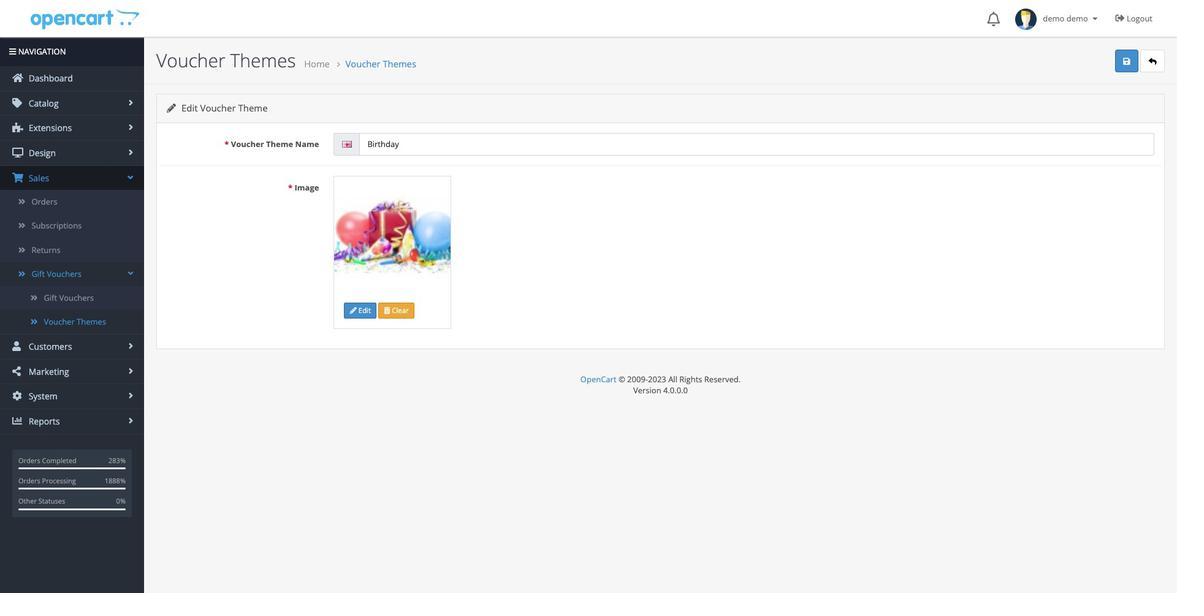Task type: vqa. For each thing, say whether or not it's contained in the screenshot.


Task type: describe. For each thing, give the bounding box(es) containing it.
bell image
[[987, 12, 1000, 26]]

tag image
[[12, 98, 23, 108]]

extensions link
[[0, 116, 144, 140]]

user image
[[12, 342, 23, 352]]

caret down image
[[1090, 15, 1100, 23]]

completed
[[42, 456, 77, 465]]

orders completed
[[18, 456, 77, 465]]

0 horizontal spatial voucher themes
[[44, 316, 106, 327]]

gift for voucher themes
[[44, 292, 57, 303]]

1 vertical spatial theme
[[266, 139, 293, 150]]

returns link
[[0, 238, 144, 262]]

orders processing
[[18, 476, 76, 486]]

clear button
[[379, 303, 414, 319]]

gift vouchers link for vouchers
[[0, 262, 144, 286]]

english image
[[342, 141, 352, 148]]

2 horizontal spatial voucher themes
[[345, 58, 416, 70]]

0 horizontal spatial themes
[[77, 316, 106, 327]]

©
[[619, 374, 625, 385]]

demo demo image
[[1015, 9, 1037, 30]]

2009-
[[627, 374, 648, 385]]

desktop image
[[12, 148, 23, 158]]

Voucher Theme Name text field
[[359, 133, 1155, 156]]

home link
[[304, 58, 330, 70]]

logout
[[1127, 13, 1153, 24]]

opencart link
[[581, 374, 617, 385]]

home
[[304, 58, 330, 70]]

save image
[[1124, 57, 1131, 65]]

other statuses
[[18, 497, 65, 506]]

dashboard
[[26, 72, 73, 84]]

customers
[[26, 341, 72, 353]]

edit for edit voucher theme
[[181, 102, 198, 114]]

orders for orders
[[32, 196, 57, 207]]

orders for orders completed
[[18, 456, 40, 465]]

puzzle piece image
[[12, 123, 23, 133]]

sales link
[[0, 166, 144, 190]]

catalog
[[26, 97, 59, 109]]

reports
[[26, 416, 60, 427]]

vouchers for vouchers
[[47, 268, 82, 279]]

gift vouchers link for themes
[[0, 286, 144, 310]]

dashboard link
[[0, 66, 144, 91]]

extensions
[[26, 122, 72, 134]]

vouchers for themes
[[59, 292, 94, 303]]

marketing link
[[0, 360, 144, 384]]

back image
[[1149, 57, 1157, 65]]

subscriptions
[[32, 220, 82, 231]]

processing
[[42, 476, 76, 486]]

orders for orders processing
[[18, 476, 40, 486]]

clear
[[390, 306, 409, 315]]

marketing
[[26, 366, 69, 378]]

version
[[633, 385, 661, 396]]

edit button
[[344, 303, 376, 319]]

2023
[[648, 374, 666, 385]]



Task type: locate. For each thing, give the bounding box(es) containing it.
statuses
[[38, 497, 65, 506]]

customers link
[[0, 335, 144, 359]]

1 vertical spatial gift
[[44, 292, 57, 303]]

0 horizontal spatial demo
[[1043, 13, 1065, 24]]

1 horizontal spatial pencil alt image
[[350, 307, 357, 314]]

gift vouchers down returns link
[[44, 292, 94, 303]]

sign out alt image
[[1116, 13, 1125, 23]]

pencil alt image left trash alt image
[[350, 307, 357, 314]]

trash alt image
[[384, 307, 390, 314]]

sales
[[26, 172, 49, 184]]

other
[[18, 497, 37, 506]]

theme
[[238, 102, 268, 114], [266, 139, 293, 150]]

all
[[668, 374, 678, 385]]

1 vertical spatial voucher themes link
[[0, 310, 144, 334]]

orders down sales
[[32, 196, 57, 207]]

vouchers
[[47, 268, 82, 279], [59, 292, 94, 303]]

chart bar image
[[12, 416, 23, 426]]

2 vertical spatial orders
[[18, 476, 40, 486]]

0%
[[116, 497, 126, 506]]

0 vertical spatial theme
[[238, 102, 268, 114]]

0 vertical spatial orders
[[32, 196, 57, 207]]

gift vouchers link
[[0, 262, 144, 286], [0, 286, 144, 310]]

voucher
[[156, 48, 225, 73], [345, 58, 381, 70], [200, 102, 236, 114], [231, 139, 264, 150], [44, 316, 75, 327]]

1 horizontal spatial demo
[[1067, 13, 1088, 24]]

0 vertical spatial vouchers
[[47, 268, 82, 279]]

orders up other
[[18, 476, 40, 486]]

voucher themes link
[[345, 58, 416, 70], [0, 310, 144, 334]]

demo demo link
[[1009, 0, 1106, 37]]

cog image
[[12, 391, 23, 401]]

pencil alt image for edit voucher theme
[[167, 104, 176, 113]]

gift vouchers
[[32, 268, 82, 279], [44, 292, 94, 303]]

edit voucher theme
[[179, 102, 268, 114]]

0 vertical spatial pencil alt image
[[167, 104, 176, 113]]

1 horizontal spatial voucher themes link
[[345, 58, 416, 70]]

share alt image
[[12, 367, 23, 376]]

edit for edit
[[357, 306, 371, 315]]

name
[[295, 139, 319, 150]]

home image
[[12, 73, 23, 83]]

reserved.
[[704, 374, 741, 385]]

pencil alt image left edit voucher theme
[[167, 104, 176, 113]]

design
[[26, 147, 56, 159]]

opencart image
[[29, 7, 139, 30]]

0 vertical spatial gift
[[32, 268, 45, 279]]

gift for gift vouchers
[[32, 268, 45, 279]]

2 demo from the left
[[1067, 13, 1088, 24]]

0 horizontal spatial edit
[[181, 102, 198, 114]]

1 gift vouchers link from the top
[[0, 262, 144, 286]]

0 vertical spatial edit
[[181, 102, 198, 114]]

subscriptions link
[[0, 214, 144, 238]]

gift vouchers down returns
[[32, 268, 82, 279]]

theme left name
[[266, 139, 293, 150]]

0 vertical spatial voucher themes link
[[345, 58, 416, 70]]

opencart
[[581, 374, 617, 385]]

1 vertical spatial pencil alt image
[[350, 307, 357, 314]]

pencil alt image inside edit button
[[350, 307, 357, 314]]

1 vertical spatial edit
[[357, 306, 371, 315]]

1 vertical spatial orders
[[18, 456, 40, 465]]

orders
[[32, 196, 57, 207], [18, 456, 40, 465], [18, 476, 40, 486]]

0 horizontal spatial pencil alt image
[[167, 104, 176, 113]]

1 vertical spatial vouchers
[[59, 292, 94, 303]]

demo demo
[[1037, 13, 1090, 24]]

catalog link
[[0, 91, 144, 116]]

0 horizontal spatial voucher themes link
[[0, 310, 144, 334]]

rights
[[680, 374, 702, 385]]

demo left caret down 'icon'
[[1067, 13, 1088, 24]]

gift vouchers link down returns link
[[0, 286, 144, 310]]

voucher theme name
[[231, 139, 319, 150]]

1888%
[[105, 476, 126, 486]]

system
[[26, 391, 58, 403]]

4.0.0.0
[[663, 385, 688, 396]]

1 horizontal spatial themes
[[230, 48, 296, 73]]

pencil alt image
[[167, 104, 176, 113], [350, 307, 357, 314]]

demo
[[1043, 13, 1065, 24], [1067, 13, 1088, 24]]

1 vertical spatial gift vouchers
[[44, 292, 94, 303]]

system link
[[0, 385, 144, 409]]

edit inside button
[[357, 306, 371, 315]]

image
[[295, 182, 319, 193]]

0 vertical spatial gift vouchers
[[32, 268, 82, 279]]

gift vouchers for gift
[[32, 268, 82, 279]]

logout link
[[1106, 0, 1165, 37]]

shopping cart image
[[12, 173, 23, 182]]

orders up orders processing at bottom
[[18, 456, 40, 465]]

opencart © 2009-2023 all rights reserved. version 4.0.0.0
[[581, 374, 741, 396]]

1 horizontal spatial edit
[[357, 306, 371, 315]]

283%
[[109, 456, 126, 465]]

gift vouchers link down returns
[[0, 262, 144, 286]]

design link
[[0, 141, 144, 165]]

gift
[[32, 268, 45, 279], [44, 292, 57, 303]]

voucher themes
[[156, 48, 296, 73], [345, 58, 416, 70], [44, 316, 106, 327]]

2 horizontal spatial themes
[[383, 58, 416, 70]]

1 horizontal spatial voucher themes
[[156, 48, 296, 73]]

demo right the 'demo demo' icon
[[1043, 13, 1065, 24]]

navigation
[[16, 46, 66, 57]]

orders link
[[0, 190, 144, 214]]

edit
[[181, 102, 198, 114], [357, 306, 371, 315]]

returns
[[32, 244, 61, 255]]

gift vouchers for voucher
[[44, 292, 94, 303]]

reports link
[[0, 410, 144, 434]]

themes
[[230, 48, 296, 73], [383, 58, 416, 70], [77, 316, 106, 327]]

pencil alt image for edit
[[350, 307, 357, 314]]

1 demo from the left
[[1043, 13, 1065, 24]]

bars image
[[9, 48, 16, 56]]

2 gift vouchers link from the top
[[0, 286, 144, 310]]

theme up "voucher theme name"
[[238, 102, 268, 114]]



